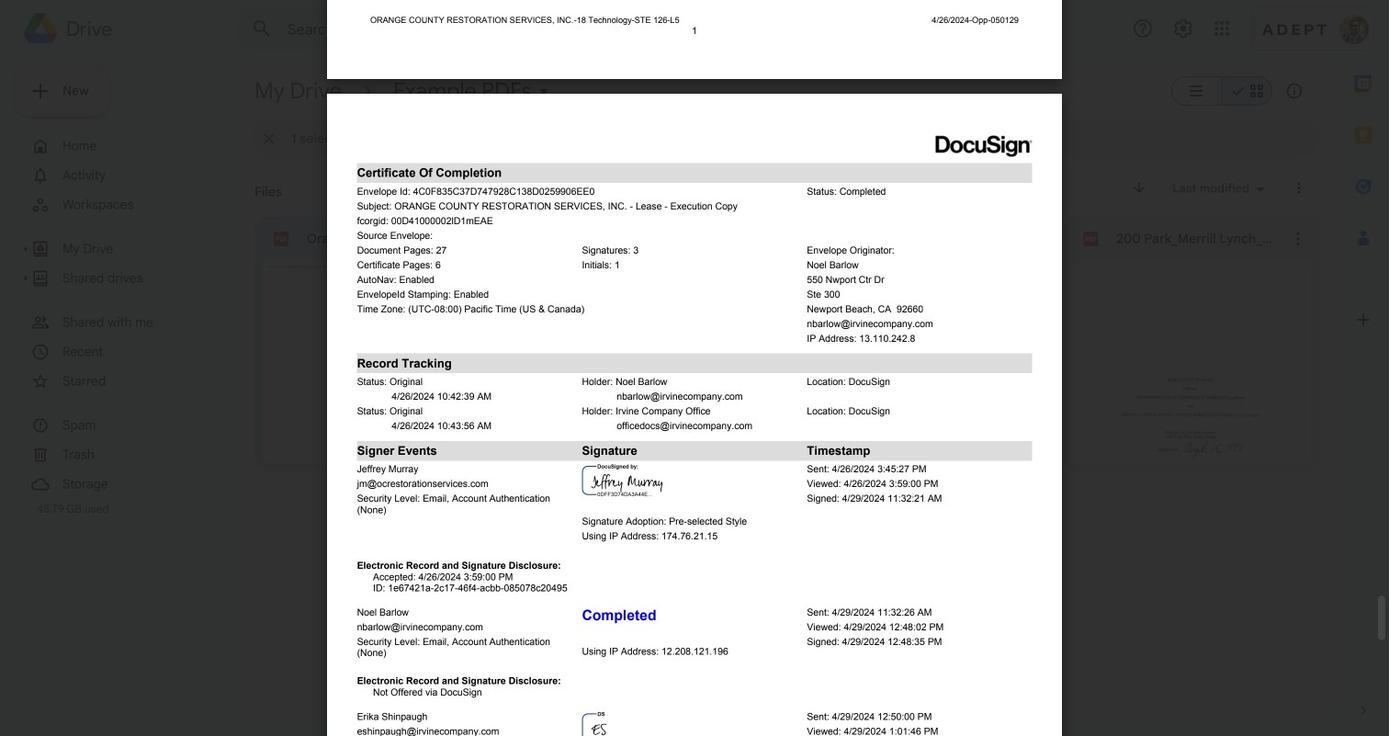 Task type: vqa. For each thing, say whether or not it's contained in the screenshot.
JANUS HENDERSON INVESTORS LLC_683951_LSE_264403 (1).pdf PDF More info (Option + →) "cell"
yes



Task type: locate. For each thing, give the bounding box(es) containing it.
storage element
[[62, 472, 218, 496]]

2 list item from the left
[[379, 73, 567, 109]]

fi_joey restaurant_01_retail lease.pdf element
[[847, 230, 1007, 248]]

navigation
[[15, 131, 221, 516]]

tab list
[[1338, 58, 1389, 685]]

200 park_merrill lynch_51647.pdf pdf more info (option + →) cell
[[1064, 216, 1320, 488]]

fi_joey restaurant_01_retail lease.pdf pdf more info (option + →) cell
[[794, 216, 1050, 488]]

row
[[255, 216, 510, 488], [525, 216, 780, 488], [794, 216, 1050, 488], [1064, 216, 1320, 488]]

trashed items element
[[62, 443, 218, 467]]

list
[[240, 73, 570, 109]]

None search field
[[235, 6, 899, 51]]

tree
[[15, 131, 221, 499]]

pdf icon image
[[58, 21, 74, 38]]

2 row from the left
[[525, 216, 780, 488]]

janus henderson investors llc_683951_lse_264403 (1).pdf element
[[577, 230, 737, 248]]

workspaces element
[[62, 193, 218, 217]]

1 row from the left
[[255, 216, 510, 488]]

3 row from the left
[[794, 216, 1050, 488]]

region
[[255, 172, 1320, 721]]

share. private to only me. image
[[1272, 23, 1288, 40]]

home element
[[62, 134, 218, 158]]

spam element
[[62, 414, 218, 437]]

200 park_merrill lynch_51647.pdf element
[[1117, 230, 1276, 248]]

janus henderson investors llc_683951_lse_264403 (1).pdf pdf more info (option + →) cell
[[525, 216, 780, 488]]

list item
[[240, 73, 379, 109], [379, 73, 567, 109]]

recent items element
[[62, 340, 218, 364]]

Grid radio
[[1222, 76, 1273, 106]]



Task type: describe. For each thing, give the bounding box(es) containing it.
orange county restoration services inc_663181_lse_271953.pdf element
[[307, 230, 467, 248]]

more actions image
[[1212, 18, 1234, 40]]

add a comment image
[[1080, 18, 1102, 40]]

reverse sort direction image
[[1131, 179, 1148, 196]]

List radio
[[1172, 76, 1222, 106]]

1 list item from the left
[[240, 73, 379, 109]]

quick sharing actions image
[[1350, 29, 1357, 33]]

showing viewer. dialog
[[0, 0, 1389, 736]]

starred items element
[[62, 369, 218, 393]]

download image
[[1168, 18, 1190, 40]]

items shared with me element
[[62, 311, 218, 335]]

zoom in image
[[789, 694, 811, 716]]

print image
[[1124, 18, 1146, 40]]

4 row from the left
[[1064, 216, 1320, 488]]

orange county restoration services inc_663181_lse_271953.pdf pdf more info (option + →) cell
[[255, 216, 510, 488]]

close image
[[18, 18, 40, 40]]

search google drive image
[[244, 10, 280, 47]]

activity element
[[62, 164, 218, 187]]



